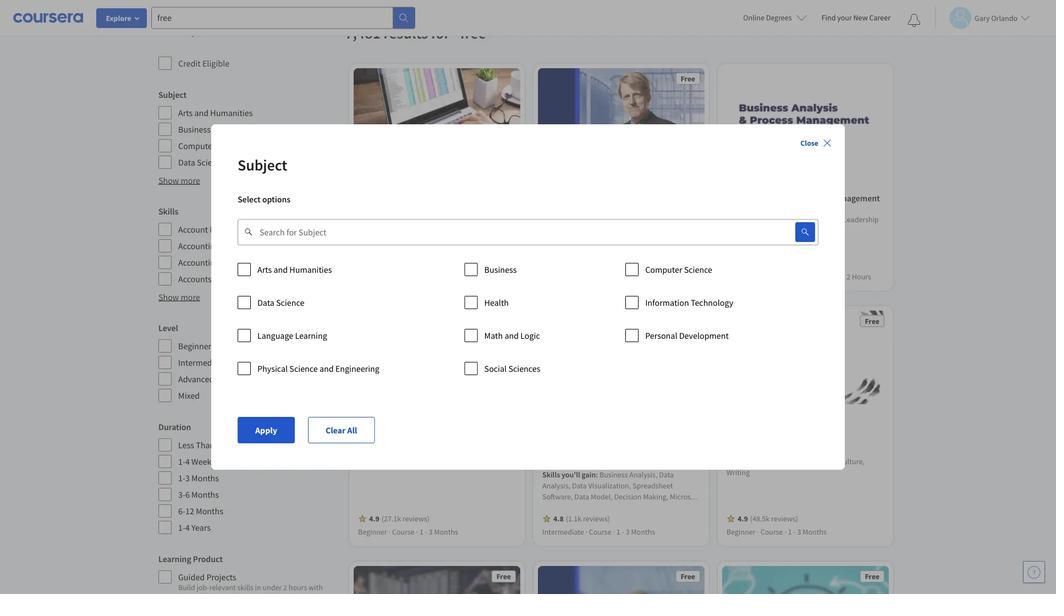 Task type: describe. For each thing, give the bounding box(es) containing it.
- for 4.9 (48.5k reviews)
[[794, 527, 796, 537]]

introduction to psychology
[[358, 435, 459, 446]]

skills you'll gain : for management,
[[543, 214, 600, 224]]

and inside skills group
[[244, 274, 258, 285]]

3 for 4.9 (27.1k reviews)
[[429, 527, 433, 537]]

close button
[[796, 133, 836, 153]]

find your new career
[[822, 13, 891, 23]]

more for accounts
[[181, 292, 200, 303]]

psychology
[[416, 435, 459, 446]]

search image
[[801, 228, 810, 237]]

options
[[262, 194, 291, 205]]

less than 2 hours
[[178, 440, 245, 451]]

1- for 1-3 months
[[178, 473, 185, 484]]

product
[[193, 554, 223, 565]]

you'll for data
[[562, 470, 580, 480]]

4.8 (1.1k reviews)
[[554, 514, 610, 524]]

skills for business analysis, leadership and management
[[727, 214, 745, 224]]

show notifications image
[[908, 14, 921, 27]]

4.9 (27.1k reviews)
[[369, 514, 430, 524]]

credit
[[178, 58, 201, 69]]

select
[[238, 194, 261, 205]]

mixed
[[178, 390, 200, 401]]

gain for data
[[582, 470, 596, 480]]

3 for 4.9 (48.5k reviews)
[[798, 527, 802, 537]]

innovation,
[[569, 247, 606, 257]]

duration group
[[158, 420, 338, 535]]

than for beginner · guided project · less than 2 hours
[[829, 272, 845, 281]]

model,
[[591, 492, 613, 502]]

course for 4.8 (1.1k reviews)
[[589, 527, 612, 537]]

3-6 months
[[178, 489, 219, 500]]

subject inside 'subject' group
[[158, 89, 187, 100]]

duration
[[158, 422, 191, 433]]

all
[[347, 425, 357, 436]]

skills you'll gain : for leadership
[[358, 214, 415, 224]]

software,
[[543, 492, 573, 502]]

6
[[185, 489, 190, 500]]

select options
[[238, 194, 291, 205]]

guided for beginner
[[761, 272, 784, 281]]

skills inside group
[[158, 206, 178, 217]]

3-
[[178, 489, 185, 500]]

computer inside select subject options element
[[646, 264, 683, 275]]

course down ,
[[577, 272, 599, 281]]

leadership inside data analysis, microsoft excel, leadership and management
[[358, 225, 394, 235]]

intermediate · course · 1 - 3 months
[[543, 527, 655, 537]]

job-
[[197, 583, 209, 593]]

coursera image
[[13, 9, 83, 27]]

intermediate for intermediate
[[178, 357, 226, 368]]

sciences
[[509, 363, 541, 374]]

data inside 'subject' group
[[178, 157, 195, 168]]

learning product group
[[158, 553, 338, 594]]

tutorials.
[[210, 594, 240, 594]]

math and logic
[[485, 330, 540, 341]]

data inside data analysis, microsoft excel, leadership and management
[[415, 214, 430, 224]]

making, for innovation,
[[543, 247, 568, 257]]

management inside business analysis, leadership and management
[[741, 225, 783, 235]]

process inside business analysis, data analysis, data visualization, spreadsheet software, data model, decision making, microsoft excel, process analysis, statistical visualization
[[562, 503, 587, 513]]

analysis, for leadership
[[814, 214, 842, 224]]

data analysis, microsoft excel, leadership and management
[[358, 214, 511, 235]]

analysis
[[761, 193, 792, 204]]

show for data
[[158, 175, 179, 186]]

introduction to psychology link
[[358, 434, 516, 447]]

communication, culture, writing
[[727, 457, 865, 478]]

1 down innovation, on the right top of the page
[[604, 272, 608, 281]]

7,481 results for "free"
[[345, 23, 494, 43]]

,
[[584, 258, 586, 268]]

economics,
[[579, 236, 615, 246]]

data science inside 'subject' group
[[178, 157, 225, 168]]

management inside skills group
[[210, 224, 258, 235]]

and inside business analysis, leadership and management
[[727, 225, 739, 235]]

(1.1k
[[566, 514, 582, 524]]

leadership inside finance, investment management, risk management, banking, behavioral economics, critical thinking, decision making, innovation, regulations and compliance, , leadership and management
[[588, 258, 623, 268]]

excel, inside data analysis, microsoft excel, leadership and management
[[493, 214, 511, 224]]

guided projects
[[178, 572, 236, 583]]

receivable
[[260, 274, 300, 285]]

data science inside select subject options element
[[258, 297, 305, 308]]

learning inside group
[[158, 554, 191, 565]]

4.9 for 4.9 (48.5k reviews)
[[738, 514, 748, 524]]

finance, investment management, risk management, banking, behavioral economics, critical thinking, decision making, innovation, regulations and compliance, , leadership and management
[[543, 214, 700, 268]]

beginner · guided project · less than 2 hours
[[727, 272, 872, 281]]

regulations
[[608, 247, 646, 257]]

subject group
[[158, 88, 338, 169]]

: for leadership
[[412, 214, 414, 224]]

communication,
[[784, 457, 838, 467]]

risk
[[588, 225, 602, 235]]

less for beginner · guided project · less than 2 hours
[[814, 272, 828, 281]]

critical
[[617, 236, 640, 246]]

less inside duration group
[[178, 440, 194, 451]]

social
[[485, 363, 507, 374]]

and inside 'subject' group
[[194, 107, 209, 118]]

apply button
[[238, 417, 295, 444]]

arts and humanities inside select subject options element
[[258, 264, 332, 275]]

compliance,
[[543, 258, 583, 268]]

"free"
[[453, 23, 494, 43]]

making, for microsoft
[[643, 492, 669, 502]]

: for data
[[596, 470, 598, 480]]

university
[[391, 417, 424, 426]]

beginner · course · 1 - 3 months for 4.9 (48.5k reviews)
[[727, 527, 827, 537]]

account management
[[178, 224, 258, 235]]

1 for 4.9 (27.1k reviews)
[[420, 527, 424, 537]]

free for 2nd placeholder image from the right
[[681, 572, 696, 582]]

subject dialog
[[211, 124, 845, 470]]

close
[[801, 138, 819, 148]]

intermediate for intermediate · course · 1 - 3 months
[[543, 527, 584, 537]]

information technology
[[646, 297, 734, 308]]

visualization,
[[589, 481, 631, 491]]

1 placeholder image from the left
[[354, 566, 521, 594]]

your
[[838, 13, 852, 23]]

credit eligible
[[178, 58, 230, 69]]

4.9 (48.5k reviews)
[[738, 514, 798, 524]]

1-4 weeks
[[178, 456, 215, 467]]

accounting for accounting
[[178, 240, 220, 251]]

computer science inside select subject options element
[[646, 264, 713, 275]]

computer inside 'subject' group
[[178, 140, 215, 151]]

you'll for management,
[[562, 214, 580, 224]]

to
[[407, 435, 415, 446]]

build
[[178, 583, 195, 593]]

language learning
[[258, 330, 327, 341]]

spreadsheet
[[633, 481, 673, 491]]

7,481
[[345, 23, 381, 43]]

4 for years
[[185, 522, 190, 533]]

on
[[201, 594, 209, 594]]

skills
[[237, 583, 254, 593]]

find
[[822, 13, 836, 23]]

project for intermediate
[[430, 272, 453, 281]]

with
[[309, 583, 323, 593]]

4.8
[[554, 514, 564, 524]]

under
[[263, 583, 282, 593]]

computer science inside 'subject' group
[[178, 140, 245, 151]]

development
[[679, 330, 729, 341]]

business analysis, data analysis, data visualization, spreadsheet software, data model, decision making, microsoft excel, process analysis, statistical visualization
[[543, 470, 700, 513]]

1 for 4.9 (48.5k reviews)
[[788, 527, 792, 537]]

hours inside duration group
[[223, 440, 245, 451]]

personal
[[646, 330, 678, 341]]

skills for data analysis, microsoft excel, leadership and management
[[358, 214, 376, 224]]

learning inside select subject options element
[[295, 330, 327, 341]]

hours for intermediate · guided project · less than 2 hours
[[496, 272, 516, 281]]

business analysis & process management
[[727, 193, 880, 204]]

build job-relevant skills in under 2 hours with hands-on tutorials.
[[178, 583, 323, 594]]



Task type: locate. For each thing, give the bounding box(es) containing it.
show more button up account
[[158, 174, 200, 187]]

1 horizontal spatial arts
[[258, 264, 272, 275]]

2 project from the left
[[786, 272, 809, 281]]

clear
[[326, 425, 346, 436]]

beginner · course · 1 - 3 months down 4.9 (48.5k reviews)
[[727, 527, 827, 537]]

0 horizontal spatial leadership
[[358, 225, 394, 235]]

intermediate for intermediate · guided project · less than 2 hours
[[358, 272, 400, 281]]

1- up 3-
[[178, 473, 185, 484]]

1 horizontal spatial project
[[786, 272, 809, 281]]

2 horizontal spatial less
[[814, 272, 828, 281]]

learning up physical science and engineering at the left of the page
[[295, 330, 327, 341]]

1 horizontal spatial decision
[[673, 236, 700, 246]]

1 vertical spatial arts
[[258, 264, 272, 275]]

4.9 left the (48.5k
[[738, 514, 748, 524]]

health
[[485, 297, 509, 308]]

1
[[604, 272, 608, 281], [420, 527, 424, 537], [617, 527, 621, 537], [788, 527, 792, 537]]

1 show from the top
[[158, 175, 179, 186]]

0 vertical spatial learning
[[295, 330, 327, 341]]

0 horizontal spatial making,
[[543, 247, 568, 257]]

0 vertical spatial computer science
[[178, 140, 245, 151]]

0 horizontal spatial subject
[[158, 89, 187, 100]]

1 horizontal spatial computer science
[[646, 264, 713, 275]]

management inside data analysis, microsoft excel, leadership and management
[[409, 225, 452, 235]]

show up account
[[158, 175, 179, 186]]

1 reviews) from the left
[[403, 514, 430, 524]]

decision for visualization,
[[614, 492, 642, 502]]

1 vertical spatial leadership
[[358, 225, 394, 235]]

eligible
[[202, 58, 230, 69]]

arts inside select subject options element
[[258, 264, 272, 275]]

skills you'll gain :
[[358, 214, 415, 224], [543, 214, 600, 224], [727, 214, 784, 224], [543, 470, 600, 480]]

yale university
[[377, 417, 424, 426]]

2 1- from the top
[[178, 473, 185, 484]]

1 horizontal spatial than
[[473, 272, 490, 281]]

:
[[412, 214, 414, 224], [596, 214, 598, 224], [781, 214, 783, 224], [596, 470, 598, 480]]

intermediate inside level group
[[178, 357, 226, 368]]

1 horizontal spatial reviews)
[[583, 514, 610, 524]]

2 reviews) from the left
[[583, 514, 610, 524]]

: for management,
[[596, 214, 598, 224]]

1 horizontal spatial guided
[[405, 272, 428, 281]]

accounting down account
[[178, 240, 220, 251]]

show for accounts
[[158, 292, 179, 303]]

years
[[192, 522, 211, 533]]

1 vertical spatial show
[[158, 292, 179, 303]]

hours
[[289, 583, 307, 593]]

4.9
[[369, 514, 380, 524], [738, 514, 748, 524]]

0 horizontal spatial guided
[[178, 572, 205, 583]]

business inside business analysis, leadership and management
[[784, 214, 813, 224]]

filter by
[[158, 24, 197, 38]]

arts right software
[[258, 264, 272, 275]]

1 horizontal spatial arts and humanities
[[258, 264, 332, 275]]

0 horizontal spatial management,
[[543, 225, 587, 235]]

process right &
[[801, 193, 830, 204]]

process up "(1.1k"
[[562, 503, 587, 513]]

1- down 6-
[[178, 522, 185, 533]]

2 show more button from the top
[[158, 291, 200, 304]]

business analysis, leadership and management
[[727, 214, 879, 235]]

3 placeholder image from the left
[[723, 566, 889, 594]]

select subject options element
[[238, 259, 819, 391]]

1 vertical spatial arts and humanities
[[258, 264, 332, 275]]

1 vertical spatial show more
[[158, 292, 200, 303]]

show
[[158, 175, 179, 186], [158, 292, 179, 303]]

0 horizontal spatial excel,
[[493, 214, 511, 224]]

1- for 1-4 weeks
[[178, 456, 185, 467]]

0 horizontal spatial microsoft
[[462, 214, 491, 224]]

·
[[402, 272, 403, 281], [454, 272, 456, 281], [573, 272, 575, 281], [601, 272, 603, 281], [757, 272, 759, 281], [810, 272, 812, 281], [389, 527, 391, 537], [416, 527, 418, 537], [586, 527, 588, 537], [613, 527, 615, 537], [757, 527, 759, 537], [785, 527, 787, 537]]

2 inside 'build job-relevant skills in under 2 hours with hands-on tutorials.'
[[283, 583, 287, 593]]

yale
[[377, 417, 390, 426]]

excel, inside business analysis, data analysis, data visualization, spreadsheet software, data model, decision making, microsoft excel, process analysis, statistical visualization
[[543, 503, 561, 513]]

level
[[158, 322, 178, 333]]

3 down '4.9 (27.1k reviews)'
[[429, 527, 433, 537]]

you'll
[[378, 214, 396, 224], [562, 214, 580, 224], [746, 214, 765, 224], [562, 470, 580, 480]]

reviews) right (27.1k
[[403, 514, 430, 524]]

making, inside finance, investment management, risk management, banking, behavioral economics, critical thinking, decision making, innovation, regulations and compliance, , leadership and management
[[543, 247, 568, 257]]

0 horizontal spatial arts and humanities
[[178, 107, 253, 118]]

intermediate
[[358, 272, 400, 281], [178, 357, 226, 368], [543, 527, 584, 537]]

(48.5k
[[750, 514, 770, 524]]

accounting up accounts
[[178, 257, 220, 268]]

guided for intermediate
[[405, 272, 428, 281]]

0 vertical spatial show
[[158, 175, 179, 186]]

0 vertical spatial 4
[[185, 456, 190, 467]]

0 horizontal spatial learning
[[158, 554, 191, 565]]

0 vertical spatial excel,
[[493, 214, 511, 224]]

decision up statistical
[[614, 492, 642, 502]]

beginner · course · 1 - 3 months down ,
[[543, 272, 643, 281]]

apply
[[255, 425, 277, 436]]

show more for accounts payable and receivable
[[158, 292, 200, 303]]

1 vertical spatial learning
[[158, 554, 191, 565]]

- for 4.9 (27.1k reviews)
[[425, 527, 427, 537]]

Search by keyword search field
[[260, 219, 769, 245]]

0 horizontal spatial 4.9
[[369, 514, 380, 524]]

0 vertical spatial humanities
[[210, 107, 253, 118]]

reviews) right the (48.5k
[[772, 514, 798, 524]]

thinking,
[[641, 236, 671, 246]]

1 horizontal spatial humanities
[[290, 264, 332, 275]]

0 vertical spatial decision
[[673, 236, 700, 246]]

0 horizontal spatial process
[[562, 503, 587, 513]]

0 vertical spatial accounting
[[178, 240, 220, 251]]

- down '4.9 (27.1k reviews)'
[[425, 527, 427, 537]]

0 horizontal spatial computer
[[178, 140, 215, 151]]

banking,
[[649, 225, 677, 235]]

1 horizontal spatial data science
[[258, 297, 305, 308]]

culture,
[[839, 457, 865, 467]]

3 up '6'
[[185, 473, 190, 484]]

2 horizontal spatial placeholder image
[[723, 566, 889, 594]]

1 4 from the top
[[185, 456, 190, 467]]

more
[[181, 175, 200, 186], [181, 292, 200, 303]]

0 horizontal spatial decision
[[614, 492, 642, 502]]

beginner down compliance,
[[543, 272, 572, 281]]

project down search image
[[786, 272, 809, 281]]

in
[[255, 583, 261, 593]]

payable
[[213, 274, 242, 285]]

- down 4.9 (48.5k reviews)
[[794, 527, 796, 537]]

1 vertical spatial humanities
[[290, 264, 332, 275]]

6-
[[178, 506, 185, 517]]

physical
[[258, 363, 288, 374]]

0 horizontal spatial hours
[[223, 440, 245, 451]]

2 more from the top
[[181, 292, 200, 303]]

1 horizontal spatial microsoft
[[670, 492, 700, 502]]

less
[[458, 272, 472, 281], [814, 272, 828, 281], [178, 440, 194, 451]]

2 vertical spatial intermediate
[[543, 527, 584, 537]]

0 horizontal spatial data science
[[178, 157, 225, 168]]

course down 4.9 (48.5k reviews)
[[761, 527, 783, 537]]

course for 4.9 (27.1k reviews)
[[392, 527, 415, 537]]

management inside finance, investment management, risk management, banking, behavioral economics, critical thinking, decision making, innovation, regulations and compliance, , leadership and management
[[639, 258, 681, 268]]

- down statistical
[[622, 527, 625, 537]]

2 vertical spatial leadership
[[588, 258, 623, 268]]

making, down spreadsheet
[[643, 492, 669, 502]]

3 down statistical
[[626, 527, 630, 537]]

decision inside business analysis, data analysis, data visualization, spreadsheet software, data model, decision making, microsoft excel, process analysis, statistical visualization
[[614, 492, 642, 502]]

1 down statistical
[[617, 527, 621, 537]]

relevant
[[209, 583, 236, 593]]

0 vertical spatial arts
[[178, 107, 193, 118]]

business for business analysis, leadership and management
[[784, 214, 813, 224]]

business for business analysis & process management
[[727, 193, 760, 204]]

1 horizontal spatial 4.9
[[738, 514, 748, 524]]

humanities inside select subject options element
[[290, 264, 332, 275]]

0 vertical spatial microsoft
[[462, 214, 491, 224]]

less for intermediate · guided project · less than 2 hours
[[458, 272, 472, 281]]

beginner
[[543, 272, 572, 281], [727, 272, 756, 281], [178, 341, 211, 352], [358, 527, 387, 537], [727, 527, 756, 537]]

show more for data science
[[158, 175, 200, 186]]

1 vertical spatial computer
[[646, 264, 683, 275]]

0 vertical spatial making,
[[543, 247, 568, 257]]

1 horizontal spatial leadership
[[588, 258, 623, 268]]

reviews) for (27.1k reviews)
[[403, 514, 430, 524]]

1 horizontal spatial process
[[801, 193, 830, 204]]

you'll for leadership
[[378, 214, 396, 224]]

arts inside 'subject' group
[[178, 107, 193, 118]]

1 vertical spatial process
[[562, 503, 587, 513]]

4 for weeks
[[185, 456, 190, 467]]

computer
[[178, 140, 215, 151], [646, 264, 683, 275]]

projects
[[207, 572, 236, 583]]

1 horizontal spatial subject
[[238, 155, 287, 175]]

decision down banking,
[[673, 236, 700, 246]]

reviews) up intermediate · course · 1 - 3 months
[[583, 514, 610, 524]]

writing
[[727, 468, 750, 478]]

1 horizontal spatial hours
[[496, 272, 516, 281]]

1 4.9 from the left
[[369, 514, 380, 524]]

intermediate · guided project · less than 2 hours
[[358, 272, 516, 281]]

1- left the weeks
[[178, 456, 185, 467]]

clear all button
[[308, 417, 375, 444]]

0 horizontal spatial humanities
[[210, 107, 253, 118]]

2 vertical spatial 1-
[[178, 522, 185, 533]]

arts and humanities
[[178, 107, 253, 118], [258, 264, 332, 275]]

1 horizontal spatial less
[[458, 272, 472, 281]]

months
[[619, 272, 643, 281], [192, 473, 219, 484], [192, 489, 219, 500], [196, 506, 223, 517], [434, 527, 458, 537], [631, 527, 655, 537], [803, 527, 827, 537]]

beginner down the (48.5k
[[727, 527, 756, 537]]

1 for 4.8 (1.1k reviews)
[[617, 527, 621, 537]]

beginner · course · 1 - 3 months
[[543, 272, 643, 281], [358, 527, 458, 537], [727, 527, 827, 537]]

3
[[613, 272, 617, 281], [185, 473, 190, 484], [429, 527, 433, 537], [626, 527, 630, 537], [798, 527, 802, 537]]

help center image
[[1028, 566, 1041, 579]]

subject down credit
[[158, 89, 187, 100]]

accounts
[[178, 274, 212, 285]]

more up account
[[181, 175, 200, 186]]

placeholder image
[[354, 566, 521, 594], [538, 566, 705, 594], [723, 566, 889, 594]]

statistical
[[618, 503, 650, 513]]

2 horizontal spatial than
[[829, 272, 845, 281]]

analysis, for microsoft
[[432, 214, 460, 224]]

0 vertical spatial intermediate
[[358, 272, 400, 281]]

analysis, inside data analysis, microsoft excel, leadership and management
[[432, 214, 460, 224]]

2 management, from the left
[[603, 225, 647, 235]]

process
[[801, 193, 830, 204], [562, 503, 587, 513]]

1 vertical spatial making,
[[643, 492, 669, 502]]

0 vertical spatial show more
[[158, 175, 200, 186]]

2 placeholder image from the left
[[538, 566, 705, 594]]

1 show more button from the top
[[158, 174, 200, 187]]

1 vertical spatial decision
[[614, 492, 642, 502]]

1 horizontal spatial management,
[[603, 225, 647, 235]]

account
[[178, 224, 208, 235]]

0 horizontal spatial less
[[178, 440, 194, 451]]

skills for finance, investment management, risk management, banking, behavioral economics, critical thinking, decision making, innovation, regulations and compliance, , leadership and management
[[543, 214, 560, 224]]

project down data analysis, microsoft excel, leadership and management
[[430, 272, 453, 281]]

microsoft inside data analysis, microsoft excel, leadership and management
[[462, 214, 491, 224]]

course down '4.9 (27.1k reviews)'
[[392, 527, 415, 537]]

reviews) for (48.5k reviews)
[[772, 514, 798, 524]]

3 down 4.9 (48.5k reviews)
[[798, 527, 802, 537]]

reviews) for (1.1k reviews)
[[583, 514, 610, 524]]

(27.1k
[[382, 514, 401, 524]]

2 horizontal spatial hours
[[852, 272, 872, 281]]

you'll for management
[[746, 214, 765, 224]]

1 vertical spatial intermediate
[[178, 357, 226, 368]]

free for third placeholder image
[[865, 572, 880, 582]]

language
[[258, 330, 293, 341]]

hours for beginner · guided project · less than 2 hours
[[852, 272, 872, 281]]

1 horizontal spatial beginner · course · 1 - 3 months
[[543, 272, 643, 281]]

0 vertical spatial more
[[181, 175, 200, 186]]

skills
[[158, 206, 178, 217], [358, 214, 376, 224], [543, 214, 560, 224], [727, 214, 745, 224], [543, 470, 560, 480]]

show more up account
[[158, 175, 200, 186]]

2 accounting from the top
[[178, 257, 220, 268]]

0 vertical spatial show more button
[[158, 174, 200, 187]]

1 vertical spatial computer science
[[646, 264, 713, 275]]

1 horizontal spatial learning
[[295, 330, 327, 341]]

6-12 months
[[178, 506, 223, 517]]

making, inside business analysis, data analysis, data visualization, spreadsheet software, data model, decision making, microsoft excel, process analysis, statistical visualization
[[643, 492, 669, 502]]

results
[[384, 23, 428, 43]]

making,
[[543, 247, 568, 257], [643, 492, 669, 502]]

1 management, from the left
[[543, 225, 587, 235]]

3 1- from the top
[[178, 522, 185, 533]]

1 down 4.9 (48.5k reviews)
[[788, 527, 792, 537]]

show more button for data
[[158, 174, 200, 187]]

3 for 4.8 (1.1k reviews)
[[626, 527, 630, 537]]

gain for leadership
[[398, 214, 412, 224]]

show more button down accounts
[[158, 291, 200, 304]]

1 horizontal spatial computer
[[646, 264, 683, 275]]

12
[[185, 506, 194, 517]]

3 inside duration group
[[185, 473, 190, 484]]

decision for banking,
[[673, 236, 700, 246]]

- down regulations
[[609, 272, 612, 281]]

data inside select subject options element
[[258, 297, 275, 308]]

2 horizontal spatial intermediate
[[543, 527, 584, 537]]

humanities inside 'subject' group
[[210, 107, 253, 118]]

2 4 from the top
[[185, 522, 190, 533]]

1 show more from the top
[[158, 175, 200, 186]]

None search field
[[151, 7, 415, 29]]

4.9 for 4.9 (27.1k reviews)
[[369, 514, 380, 524]]

2 show more from the top
[[158, 292, 200, 303]]

show more button for accounts
[[158, 291, 200, 304]]

3 reviews) from the left
[[772, 514, 798, 524]]

subject up 'select options'
[[238, 155, 287, 175]]

beginner down (27.1k
[[358, 527, 387, 537]]

1 vertical spatial accounting
[[178, 257, 220, 268]]

show more down accounts
[[158, 292, 200, 303]]

1 vertical spatial show more button
[[158, 291, 200, 304]]

1 more from the top
[[181, 175, 200, 186]]

analysis, for data
[[630, 470, 658, 480]]

1 vertical spatial microsoft
[[670, 492, 700, 502]]

course for 4.9 (48.5k reviews)
[[761, 527, 783, 537]]

learning product
[[158, 554, 223, 565]]

2 4.9 from the left
[[738, 514, 748, 524]]

1 vertical spatial more
[[181, 292, 200, 303]]

business inside 'subject' group
[[178, 124, 211, 135]]

2 horizontal spatial reviews)
[[772, 514, 798, 524]]

than
[[473, 272, 490, 281], [829, 272, 845, 281], [196, 440, 215, 451]]

0 vertical spatial computer
[[178, 140, 215, 151]]

skills you'll gain : for data
[[543, 470, 600, 480]]

leadership inside business analysis, leadership and management
[[844, 214, 879, 224]]

personal development
[[646, 330, 729, 341]]

learning up build at the bottom left of the page
[[158, 554, 191, 565]]

beginner inside level group
[[178, 341, 211, 352]]

gain
[[398, 214, 412, 224], [582, 214, 596, 224], [766, 214, 781, 224], [582, 470, 596, 480]]

0 horizontal spatial project
[[430, 272, 453, 281]]

2 inside duration group
[[217, 440, 221, 451]]

2 horizontal spatial beginner · course · 1 - 3 months
[[727, 527, 827, 537]]

3 down regulations
[[613, 272, 617, 281]]

0 vertical spatial leadership
[[844, 214, 879, 224]]

4.9 left (27.1k
[[369, 514, 380, 524]]

business for business analysis, data analysis, data visualization, spreadsheet software, data model, decision making, microsoft excel, process analysis, statistical visualization
[[600, 470, 628, 480]]

guided inside 'learning product' group
[[178, 572, 205, 583]]

0 horizontal spatial placeholder image
[[354, 566, 521, 594]]

1 horizontal spatial excel,
[[543, 503, 561, 513]]

show more button
[[158, 174, 200, 187], [158, 291, 200, 304]]

1 vertical spatial data science
[[258, 297, 305, 308]]

0 horizontal spatial computer science
[[178, 140, 245, 151]]

skills you'll gain : for management
[[727, 214, 784, 224]]

business inside select subject options element
[[485, 264, 517, 275]]

analysis, inside business analysis, leadership and management
[[814, 214, 842, 224]]

accounting software
[[178, 257, 254, 268]]

0 horizontal spatial intermediate
[[178, 357, 226, 368]]

1 horizontal spatial intermediate
[[358, 272, 400, 281]]

show more
[[158, 175, 200, 186], [158, 292, 200, 303]]

arts
[[178, 107, 193, 118], [258, 264, 272, 275]]

find your new career link
[[816, 11, 896, 25]]

business
[[178, 124, 211, 135], [727, 193, 760, 204], [784, 214, 813, 224], [485, 264, 517, 275], [600, 470, 628, 480]]

arts down credit
[[178, 107, 193, 118]]

0 horizontal spatial than
[[196, 440, 215, 451]]

excel,
[[493, 214, 511, 224], [543, 503, 561, 513]]

and inside data analysis, microsoft excel, leadership and management
[[395, 225, 408, 235]]

free for 1st placeholder image from the left
[[497, 572, 511, 582]]

0 vertical spatial subject
[[158, 89, 187, 100]]

1 vertical spatial subject
[[238, 155, 287, 175]]

beginner · course · 1 - 3 months down '4.9 (27.1k reviews)'
[[358, 527, 458, 537]]

1 horizontal spatial placeholder image
[[538, 566, 705, 594]]

more for data
[[181, 175, 200, 186]]

0 vertical spatial data science
[[178, 157, 225, 168]]

gain for management,
[[582, 214, 596, 224]]

decision inside finance, investment management, risk management, banking, behavioral economics, critical thinking, decision making, innovation, regulations and compliance, , leadership and management
[[673, 236, 700, 246]]

more down accounts
[[181, 292, 200, 303]]

microsoft inside business analysis, data analysis, data visualization, spreadsheet software, data model, decision making, microsoft excel, process analysis, statistical visualization
[[670, 492, 700, 502]]

beginner up technology
[[727, 272, 756, 281]]

2 show from the top
[[158, 292, 179, 303]]

investment
[[628, 214, 665, 224]]

- for 4.8 (1.1k reviews)
[[622, 527, 625, 537]]

beginner up advanced in the left of the page
[[178, 341, 211, 352]]

accounting for accounting software
[[178, 257, 220, 268]]

4 left years
[[185, 522, 190, 533]]

career
[[870, 13, 891, 23]]

4 left the weeks
[[185, 456, 190, 467]]

0 vertical spatial process
[[801, 193, 830, 204]]

by
[[185, 24, 197, 38]]

course
[[577, 272, 599, 281], [392, 527, 415, 537], [589, 527, 612, 537], [761, 527, 783, 537]]

arts and humanities inside 'subject' group
[[178, 107, 253, 118]]

free
[[681, 74, 696, 84], [865, 316, 880, 326], [497, 572, 511, 582], [681, 572, 696, 582], [865, 572, 880, 582]]

advanced
[[178, 374, 214, 385]]

analysis,
[[432, 214, 460, 224], [814, 214, 842, 224], [630, 470, 658, 480], [543, 481, 571, 491], [589, 503, 617, 513]]

show up level
[[158, 292, 179, 303]]

1 project from the left
[[430, 272, 453, 281]]

0 horizontal spatial arts
[[178, 107, 193, 118]]

0 vertical spatial arts and humanities
[[178, 107, 253, 118]]

subject inside subject dialog
[[238, 155, 287, 175]]

0 horizontal spatial beginner · course · 1 - 3 months
[[358, 527, 458, 537]]

management
[[831, 193, 880, 204], [210, 224, 258, 235], [409, 225, 452, 235], [741, 225, 783, 235], [639, 258, 681, 268]]

management,
[[543, 225, 587, 235], [603, 225, 647, 235]]

filter
[[158, 24, 183, 38]]

project for beginner
[[786, 272, 809, 281]]

for
[[431, 23, 450, 43]]

1 down '4.9 (27.1k reviews)'
[[420, 527, 424, 537]]

management, up critical
[[603, 225, 647, 235]]

gain for management
[[766, 214, 781, 224]]

beginner · course · 1 - 3 months for 4.9 (27.1k reviews)
[[358, 527, 458, 537]]

making, down "behavioral"
[[543, 247, 568, 257]]

1 accounting from the top
[[178, 240, 220, 251]]

than for intermediate · guided project · less than 2 hours
[[473, 272, 490, 281]]

1- for 1-4 years
[[178, 522, 185, 533]]

1 1- from the top
[[178, 456, 185, 467]]

skills group
[[158, 205, 338, 286]]

behavioral
[[543, 236, 577, 246]]

0 horizontal spatial reviews)
[[403, 514, 430, 524]]

business analysis & process management link
[[727, 192, 885, 205]]

level group
[[158, 321, 338, 403]]

management, up "behavioral"
[[543, 225, 587, 235]]

course down 4.8 (1.1k reviews)
[[589, 527, 612, 537]]

business inside business analysis, data analysis, data visualization, spreadsheet software, data model, decision making, microsoft excel, process analysis, statistical visualization
[[600, 470, 628, 480]]

than inside duration group
[[196, 440, 215, 451]]

2 horizontal spatial leadership
[[844, 214, 879, 224]]

skills for business analysis, data analysis, data visualization, spreadsheet software, data model, decision making, microsoft excel, process analysis, statistical visualization
[[543, 470, 560, 480]]

: for management
[[781, 214, 783, 224]]



Task type: vqa. For each thing, say whether or not it's contained in the screenshot.
"space,"
no



